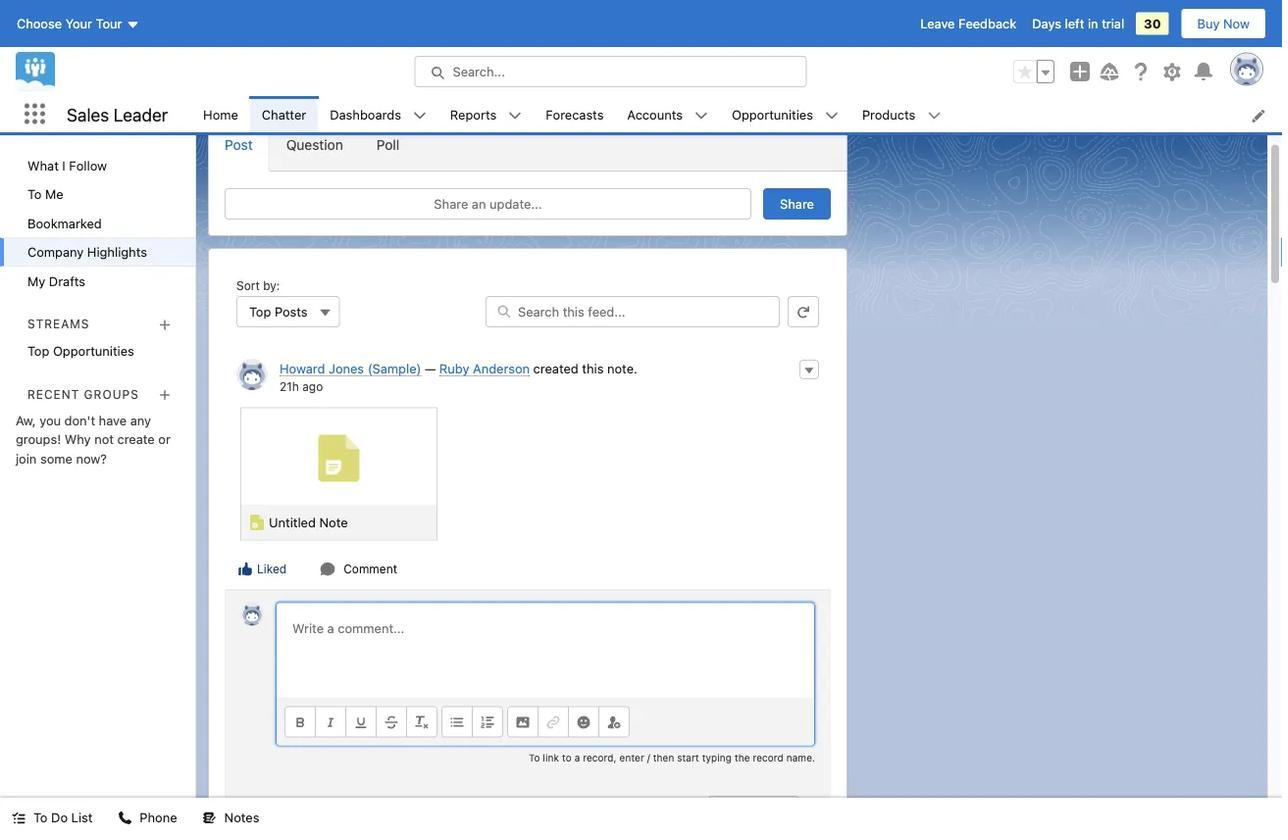 Task type: describe. For each thing, give the bounding box(es) containing it.
comment button
[[319, 561, 398, 578]]

note.
[[607, 361, 638, 376]]

top for top opportunities
[[27, 344, 49, 359]]

what i follow
[[27, 158, 107, 173]]

chatter link
[[250, 96, 318, 132]]

opportunities list item
[[720, 96, 851, 132]]

top posts
[[249, 305, 308, 319]]

top opportunities link
[[0, 337, 195, 366]]

not
[[94, 432, 114, 447]]

text default image for products
[[928, 109, 941, 122]]

leader
[[114, 104, 168, 125]]

highlights
[[87, 245, 147, 260]]

post
[[225, 136, 253, 153]]

text default image for comment
[[320, 562, 336, 577]]

the
[[735, 753, 750, 764]]

ago
[[302, 380, 323, 394]]

trial
[[1102, 16, 1125, 31]]

i
[[62, 158, 66, 173]]

accounts
[[627, 107, 683, 121]]

leave feedback link
[[921, 16, 1017, 31]]

question
[[286, 136, 343, 153]]

my drafts link
[[0, 267, 195, 296]]

phone button
[[106, 799, 189, 838]]

/
[[647, 753, 650, 764]]

question link
[[270, 119, 360, 171]]

you
[[39, 413, 61, 428]]

sales
[[67, 104, 109, 125]]

buy now button
[[1181, 8, 1267, 39]]

top opportunities
[[27, 344, 134, 359]]

choose
[[17, 16, 62, 31]]

liked
[[257, 563, 287, 576]]

21h ago link
[[280, 380, 323, 394]]

streams link
[[27, 317, 90, 331]]

have
[[99, 413, 127, 428]]

created
[[533, 361, 579, 376]]

now
[[1224, 16, 1250, 31]]

phone
[[140, 811, 177, 826]]

an
[[472, 197, 486, 211]]

reports link
[[438, 96, 508, 132]]

accounts link
[[616, 96, 695, 132]]

reports list item
[[438, 96, 534, 132]]

why
[[65, 432, 91, 447]]

forecasts
[[546, 107, 604, 121]]

notes button
[[191, 799, 271, 838]]

text default image for liked
[[237, 562, 253, 577]]

Search this feed... search field
[[486, 296, 780, 328]]

ruby anderson link
[[439, 361, 530, 377]]

to for to me
[[27, 187, 42, 202]]

insert content element
[[507, 707, 630, 738]]

do
[[51, 811, 68, 826]]

sort by:
[[236, 279, 280, 292]]

leave feedback
[[921, 16, 1017, 31]]

then
[[653, 753, 674, 764]]

create
[[117, 432, 155, 447]]

howard jones (sample) — ruby anderson created this note. 21h ago
[[280, 361, 638, 394]]

buy now
[[1198, 16, 1250, 31]]

top for top posts
[[249, 305, 271, 319]]

in
[[1088, 16, 1099, 31]]

left
[[1065, 16, 1085, 31]]

text default image for dashboards
[[413, 109, 427, 122]]

groups
[[84, 388, 139, 401]]

to for to link to a record, enter / then start typing the record name.
[[529, 753, 540, 764]]

opportunities inside top opportunities link
[[53, 344, 134, 359]]

dashboards link
[[318, 96, 413, 132]]

home
[[203, 107, 238, 121]]

recent
[[27, 388, 80, 401]]

dashboards list item
[[318, 96, 438, 132]]

—
[[425, 361, 436, 376]]

some
[[40, 451, 72, 466]]

to do list button
[[0, 799, 104, 838]]

this
[[582, 361, 604, 376]]

text default image inside notes button
[[203, 812, 216, 826]]

forecasts link
[[534, 96, 616, 132]]

typing
[[702, 753, 732, 764]]

enter
[[620, 753, 644, 764]]

ruby anderson image
[[240, 603, 264, 626]]

link
[[543, 753, 559, 764]]

bookmarked link
[[0, 209, 195, 238]]

dashboards
[[330, 107, 401, 121]]

recent groups
[[27, 388, 139, 401]]

notes
[[224, 811, 259, 826]]

poll link
[[360, 119, 416, 171]]

to for to do list
[[33, 811, 48, 826]]

recent groups link
[[27, 388, 139, 401]]

untitled note
[[269, 515, 348, 530]]



Task type: locate. For each thing, give the bounding box(es) containing it.
top inside top opportunities link
[[27, 344, 49, 359]]

company
[[27, 245, 84, 260]]

a
[[575, 753, 580, 764]]

products
[[862, 107, 916, 121]]

Sort by: button
[[236, 296, 340, 328]]

text default image inside opportunities list item
[[825, 109, 839, 122]]

sales leader
[[67, 104, 168, 125]]

group
[[1014, 60, 1055, 83]]

text default image for reports
[[508, 109, 522, 122]]

opportunities down streams "link"
[[53, 344, 134, 359]]

1 horizontal spatial top
[[249, 305, 271, 319]]

1 share from the left
[[434, 197, 468, 211]]

post link
[[209, 119, 270, 171]]

to inside button
[[33, 811, 48, 826]]

1 vertical spatial to
[[529, 753, 540, 764]]

liked button
[[236, 561, 288, 578]]

opportunities link
[[720, 96, 825, 132]]

share for share
[[780, 197, 814, 211]]

text default image for opportunities
[[825, 109, 839, 122]]

list
[[71, 811, 93, 826]]

to left do
[[33, 811, 48, 826]]

streams
[[27, 317, 90, 331]]

sort
[[236, 279, 260, 292]]

text default image right products
[[928, 109, 941, 122]]

top
[[249, 305, 271, 319], [27, 344, 49, 359]]

to
[[27, 187, 42, 202], [529, 753, 540, 764], [33, 811, 48, 826]]

text default image left liked in the bottom left of the page
[[237, 562, 253, 577]]

2 share from the left
[[780, 197, 814, 211]]

text default image right accounts
[[695, 109, 708, 122]]

2 horizontal spatial text default image
[[320, 562, 336, 577]]

text default image left comment
[[320, 562, 336, 577]]

list
[[191, 96, 1282, 132]]

0 horizontal spatial top
[[27, 344, 49, 359]]

text default image inside 'dashboards' list item
[[413, 109, 427, 122]]

tab list
[[208, 118, 848, 172]]

0 vertical spatial opportunities
[[732, 107, 813, 121]]

0 vertical spatial to
[[27, 187, 42, 202]]

text default image left do
[[12, 812, 26, 826]]

aw,
[[16, 413, 36, 428]]

products list item
[[851, 96, 953, 132]]

share an update... button
[[225, 188, 752, 220]]

record,
[[583, 753, 617, 764]]

howard
[[280, 361, 325, 376]]

list containing home
[[191, 96, 1282, 132]]

by:
[[263, 279, 280, 292]]

howard jones (sample) link
[[280, 361, 421, 377]]

top down streams "link"
[[27, 344, 49, 359]]

text default image for accounts
[[695, 109, 708, 122]]

your
[[65, 16, 92, 31]]

text default image left phone
[[118, 812, 132, 826]]

what i follow link
[[0, 151, 195, 180]]

share an update...
[[434, 197, 542, 211]]

leave
[[921, 16, 955, 31]]

to link to a record, enter / then start typing the record name.
[[529, 753, 815, 764]]

21h
[[280, 380, 299, 394]]

0 horizontal spatial text default image
[[203, 812, 216, 826]]

text default image right reports
[[508, 109, 522, 122]]

top inside top posts 'button'
[[249, 305, 271, 319]]

align text element
[[442, 707, 503, 738]]

text default image inside liked button
[[237, 562, 253, 577]]

untitled
[[269, 515, 316, 530]]

to me
[[27, 187, 63, 202]]

text default image
[[413, 109, 427, 122], [508, 109, 522, 122], [695, 109, 708, 122], [825, 109, 839, 122], [928, 109, 941, 122], [12, 812, 26, 826], [118, 812, 132, 826]]

groups!
[[16, 432, 61, 447]]

choose your tour
[[17, 16, 122, 31]]

share for share an update...
[[434, 197, 468, 211]]

update...
[[490, 197, 542, 211]]

1 horizontal spatial share
[[780, 197, 814, 211]]

share left an
[[434, 197, 468, 211]]

share inside button
[[780, 197, 814, 211]]

to left me
[[27, 187, 42, 202]]

me
[[45, 187, 63, 202]]

share button
[[763, 188, 831, 220]]

start
[[677, 753, 699, 764]]

30
[[1144, 16, 1161, 31]]

my drafts
[[27, 274, 85, 288]]

buy
[[1198, 16, 1220, 31]]

or
[[158, 432, 171, 447]]

company highlights
[[27, 245, 147, 260]]

tour
[[96, 16, 122, 31]]

posts
[[275, 305, 308, 319]]

ruby anderson, 21h ago element
[[225, 347, 831, 590]]

to do list
[[33, 811, 93, 826]]

1 horizontal spatial opportunities
[[732, 107, 813, 121]]

None text field
[[277, 604, 814, 698]]

text default image left 'notes'
[[203, 812, 216, 826]]

ruby
[[439, 361, 469, 376]]

accounts list item
[[616, 96, 720, 132]]

to left link
[[529, 753, 540, 764]]

text default image left reports link
[[413, 109, 427, 122]]

company highlights link
[[0, 238, 195, 267]]

don't
[[64, 413, 95, 428]]

share down opportunities list item
[[780, 197, 814, 211]]

text default image inside the phone 'button'
[[118, 812, 132, 826]]

jones
[[329, 361, 364, 376]]

chatter
[[262, 107, 306, 121]]

poll
[[376, 136, 399, 153]]

text default image
[[237, 562, 253, 577], [320, 562, 336, 577], [203, 812, 216, 826]]

1 horizontal spatial text default image
[[237, 562, 253, 577]]

text default image inside comment button
[[320, 562, 336, 577]]

1 vertical spatial top
[[27, 344, 49, 359]]

days
[[1032, 16, 1062, 31]]

0 horizontal spatial share
[[434, 197, 468, 211]]

opportunities
[[732, 107, 813, 121], [53, 344, 134, 359]]

home link
[[191, 96, 250, 132]]

search... button
[[415, 56, 807, 87]]

reports
[[450, 107, 497, 121]]

text default image inside accounts "list item"
[[695, 109, 708, 122]]

comment
[[344, 563, 397, 576]]

format text element
[[285, 707, 438, 738]]

text default image inside reports list item
[[508, 109, 522, 122]]

tab list containing post
[[208, 118, 848, 172]]

share inside 'share an update...' button
[[434, 197, 468, 211]]

search...
[[453, 64, 505, 79]]

ruby anderson image
[[236, 359, 268, 390]]

my
[[27, 274, 45, 288]]

0 horizontal spatial opportunities
[[53, 344, 134, 359]]

bookmarked
[[27, 216, 102, 231]]

1 vertical spatial opportunities
[[53, 344, 134, 359]]

top down sort by:
[[249, 305, 271, 319]]

2 vertical spatial to
[[33, 811, 48, 826]]

toolbar
[[277, 698, 814, 746]]

opportunities inside opportunities link
[[732, 107, 813, 121]]

join
[[16, 451, 37, 466]]

opportunities up "share" button
[[732, 107, 813, 121]]

text default image left products link
[[825, 109, 839, 122]]

choose your tour button
[[16, 8, 141, 39]]

text default image inside the "to do list" button
[[12, 812, 26, 826]]

name.
[[787, 753, 815, 764]]

0 vertical spatial top
[[249, 305, 271, 319]]

text default image inside products list item
[[928, 109, 941, 122]]

aw, you don't have any groups!
[[16, 413, 151, 447]]

products link
[[851, 96, 928, 132]]

drafts
[[49, 274, 85, 288]]

any
[[130, 413, 151, 428]]



Task type: vqa. For each thing, say whether or not it's contained in the screenshot.
COMPANY HIGHLIGHTS
yes



